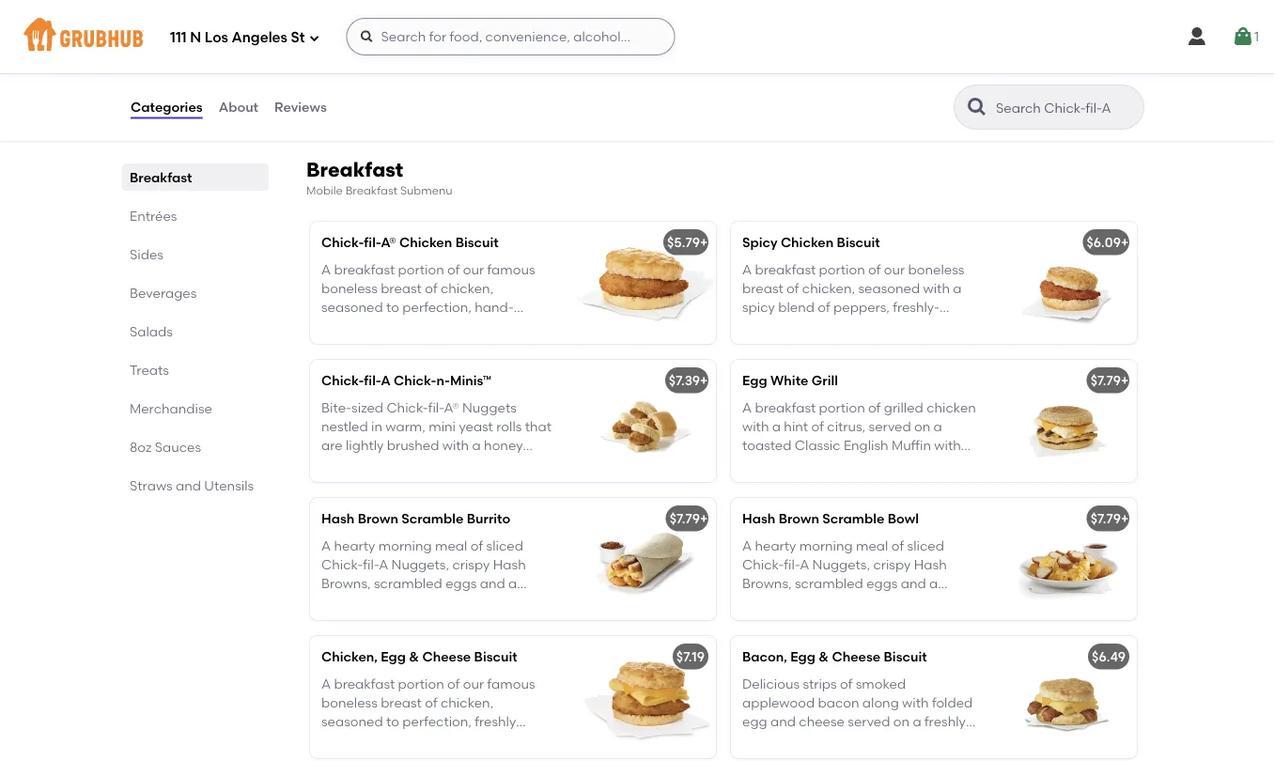 Task type: vqa. For each thing, say whether or not it's contained in the screenshot.
strips
yes



Task type: locate. For each thing, give the bounding box(es) containing it.
0 horizontal spatial svg image
[[360, 29, 375, 44]]

rolls
[[497, 418, 522, 434]]

svg image
[[309, 32, 320, 44]]

hash brown scramble burrito image
[[575, 498, 716, 621]]

0 vertical spatial served
[[869, 418, 912, 434]]

reviews button
[[274, 73, 328, 141]]

1 horizontal spatial &
[[819, 649, 829, 665]]

1 horizontal spatial hash
[[743, 511, 776, 527]]

1 vertical spatial a®
[[444, 399, 459, 415]]

a® inside bite-sized chick-fil-a® nuggets nestled in warm, mini yeast rolls that are lightly brushed with a honey butter spread.
[[444, 399, 459, 415]]

0 horizontal spatial hash
[[322, 511, 355, 527]]

1 brown from the left
[[358, 511, 399, 527]]

2 & from the left
[[819, 649, 829, 665]]

served up biscuit.
[[848, 714, 891, 730]]

breakfast inside breakfast tab
[[130, 169, 192, 185]]

1 vertical spatial a
[[743, 399, 752, 415]]

grill
[[812, 373, 839, 389]]

a
[[684, 2, 693, 18], [773, 418, 781, 434], [934, 418, 943, 434], [472, 438, 481, 454], [913, 714, 922, 730]]

$5.79
[[668, 235, 700, 251]]

$7.79 for hash brown scramble burrito
[[670, 511, 700, 527]]

brown
[[358, 511, 399, 527], [779, 511, 820, 527]]

freshly
[[925, 714, 966, 730]]

+ for chick-fil-a chick-n-minis™
[[700, 373, 708, 389]]

1 vertical spatial of
[[812, 418, 825, 434]]

on
[[915, 418, 931, 434], [894, 714, 910, 730]]

a down yeast
[[472, 438, 481, 454]]

0 horizontal spatial &
[[409, 649, 419, 665]]

0 vertical spatial on
[[915, 418, 931, 434]]

on up muffin
[[915, 418, 931, 434]]

chick-fil-a® chicken biscuit image
[[575, 222, 716, 344]]

breakfast
[[307, 158, 404, 182], [130, 169, 192, 185], [346, 184, 398, 198]]

1 & from the left
[[409, 649, 419, 665]]

1 horizontal spatial scramble
[[823, 511, 885, 527]]

2 horizontal spatial svg image
[[1233, 25, 1255, 48]]

citrus,
[[828, 418, 866, 434]]

1 vertical spatial served
[[848, 714, 891, 730]]

0 vertical spatial a
[[381, 373, 391, 389]]

& right chicken,
[[409, 649, 419, 665]]

1 vertical spatial and
[[176, 478, 201, 494]]

hash down whites
[[743, 511, 776, 527]]

& up strips
[[819, 649, 829, 665]]

bowl
[[888, 511, 919, 527]]

1 horizontal spatial and
[[771, 714, 796, 730]]

1 egg from the top
[[743, 457, 768, 473]]

on down along
[[894, 714, 910, 730]]

$7.39
[[669, 373, 700, 389]]

fil- up the sized at the left bottom of page
[[364, 373, 381, 389]]

fil- for a
[[364, 373, 381, 389]]

breakfast up entrées on the top of the page
[[130, 169, 192, 185]]

breakfast for breakfast mobile breakfast submenu
[[307, 158, 404, 182]]

2 horizontal spatial egg
[[791, 649, 816, 665]]

started
[[559, 2, 606, 18]]

fil- up mini
[[428, 399, 444, 415]]

0 vertical spatial of
[[869, 399, 881, 415]]

111 n los angeles st
[[170, 29, 305, 46]]

breakfast for breakfast
[[130, 169, 192, 185]]

utensils
[[204, 478, 254, 494]]

8oz
[[130, 439, 152, 455]]

with
[[743, 418, 770, 434], [443, 438, 469, 454], [935, 438, 962, 454], [903, 695, 929, 711]]

mini
[[429, 418, 456, 434]]

1 horizontal spatial on
[[915, 418, 931, 434]]

1 vertical spatial egg
[[743, 714, 768, 730]]

$7.79 +
[[1091, 373, 1130, 389], [670, 511, 708, 527], [1091, 511, 1130, 527]]

brown for hash brown scramble bowl
[[779, 511, 820, 527]]

of up bacon
[[841, 676, 853, 692]]

brushed
[[387, 438, 439, 454]]

buttermilk
[[786, 733, 852, 749]]

and right the straws
[[176, 478, 201, 494]]

scramble left the burrito
[[402, 511, 464, 527]]

a® down the breakfast mobile breakfast submenu
[[381, 235, 396, 251]]

111
[[170, 29, 187, 46]]

egg up baked
[[743, 714, 768, 730]]

of left grilled
[[869, 399, 881, 415]]

brown down whites
[[779, 511, 820, 527]]

a® up mini
[[444, 399, 459, 415]]

1 horizontal spatial brown
[[779, 511, 820, 527]]

fil- down the breakfast mobile breakfast submenu
[[364, 235, 381, 251]]

$7.79 + for egg white grill
[[1091, 373, 1130, 389]]

breakfast
[[755, 399, 816, 415]]

0 vertical spatial and
[[815, 457, 840, 473]]

0 horizontal spatial and
[[176, 478, 201, 494]]

breakfast up 'mobile' at the top left of page
[[307, 158, 404, 182]]

smoked
[[856, 676, 907, 692]]

Search for food, convenience, alcohol... search field
[[346, 18, 676, 55]]

2 hash from the left
[[743, 511, 776, 527]]

breakfast mobile breakfast submenu
[[307, 158, 453, 198]]

1 hash from the left
[[322, 511, 355, 527]]

chick-fil-a® chicken biscuit
[[322, 235, 499, 251]]

0 horizontal spatial egg
[[381, 649, 406, 665]]

0 horizontal spatial on
[[894, 714, 910, 730]]

scramble for bowl
[[823, 511, 885, 527]]

2 horizontal spatial and
[[815, 457, 840, 473]]

hash
[[322, 511, 355, 527], [743, 511, 776, 527]]

egg
[[743, 457, 768, 473], [743, 714, 768, 730]]

chicken down submenu
[[400, 235, 453, 251]]

merchandise tab
[[130, 399, 261, 418]]

nestled
[[322, 418, 368, 434]]

are
[[322, 438, 343, 454]]

egg down toasted
[[743, 457, 768, 473]]

0 horizontal spatial of
[[812, 418, 825, 434]]

2 vertical spatial fil-
[[428, 399, 444, 415]]

on inside 'a breakfast portion of grilled chicken with a hint of citrus, served on a toasted classic english muffin with egg whites and american cheese.'
[[915, 418, 931, 434]]

1 horizontal spatial a
[[743, 399, 752, 415]]

a left 'breakfast'
[[743, 399, 752, 415]]

mobile
[[307, 184, 343, 198]]

hash brown scramble bowl image
[[997, 498, 1138, 621]]

1 vertical spatial fil-
[[364, 373, 381, 389]]

hint
[[784, 418, 809, 434]]

served down grilled
[[869, 418, 912, 434]]

a up the sized at the left bottom of page
[[381, 373, 391, 389]]

egg left white
[[743, 373, 768, 389]]

cheese
[[799, 714, 845, 730]]

0 horizontal spatial scramble
[[402, 511, 464, 527]]

fil- inside bite-sized chick-fil-a® nuggets nestled in warm, mini yeast rolls that are lightly brushed with a honey butter spread.
[[428, 399, 444, 415]]

bacon,
[[743, 649, 788, 665]]

scramble
[[402, 511, 464, 527], [823, 511, 885, 527]]

$7.79 + for hash brown scramble bowl
[[1091, 511, 1130, 527]]

of up classic
[[812, 418, 825, 434]]

egg for chicken, egg & cheese biscuit
[[381, 649, 406, 665]]

egg
[[743, 373, 768, 389], [381, 649, 406, 665], [791, 649, 816, 665]]

and down applewood at bottom right
[[771, 714, 796, 730]]

2 cheese from the left
[[833, 649, 881, 665]]

8oz sauces tab
[[130, 437, 261, 457]]

minis™
[[450, 373, 492, 389]]

0 horizontal spatial brown
[[358, 511, 399, 527]]

hash brown scramble burrito
[[322, 511, 511, 527]]

warm,
[[386, 418, 426, 434]]

hash for hash brown scramble burrito
[[322, 511, 355, 527]]

+
[[700, 235, 708, 251], [1122, 235, 1130, 251], [700, 373, 708, 389], [1122, 373, 1130, 389], [700, 511, 708, 527], [1122, 511, 1130, 527]]

0 horizontal spatial cheese
[[423, 649, 471, 665]]

& for bacon,
[[819, 649, 829, 665]]

+ for hash brown scramble burrito
[[700, 511, 708, 527]]

biscuit for chick-fil-a® chicken biscuit
[[456, 235, 499, 251]]

and down classic
[[815, 457, 840, 473]]

0 horizontal spatial a
[[381, 373, 391, 389]]

1 horizontal spatial cheese
[[833, 649, 881, 665]]

2 horizontal spatial of
[[869, 399, 881, 415]]

baked
[[743, 733, 783, 749]]

treats tab
[[130, 360, 261, 380]]

beverages
[[130, 285, 197, 301]]

fil- for a®
[[364, 235, 381, 251]]

a left freshly
[[913, 714, 922, 730]]

salads tab
[[130, 322, 261, 341]]

egg up strips
[[791, 649, 816, 665]]

0 horizontal spatial chicken
[[400, 235, 453, 251]]

a inside 'a breakfast portion of grilled chicken with a hint of citrus, served on a toasted classic english muffin with egg whites and american cheese.'
[[743, 399, 752, 415]]

bite-
[[322, 399, 352, 415]]

a left hint
[[773, 418, 781, 434]]

1 scramble from the left
[[402, 511, 464, 527]]

a down chicken
[[934, 418, 943, 434]]

with down mini
[[443, 438, 469, 454]]

delivery
[[481, 36, 530, 52]]

brown for hash brown scramble burrito
[[358, 511, 399, 527]]

a breakfast portion of grilled chicken with a hint of citrus, served on a toasted classic english muffin with egg whites and american cheese.
[[743, 399, 977, 473]]

0 vertical spatial egg
[[743, 457, 768, 473]]

egg right chicken,
[[381, 649, 406, 665]]

hash down butter
[[322, 511, 355, 527]]

1
[[1255, 29, 1260, 45]]

2 egg from the top
[[743, 714, 768, 730]]

of
[[869, 399, 881, 415], [812, 418, 825, 434], [841, 676, 853, 692]]

chick-
[[322, 235, 364, 251], [322, 373, 364, 389], [394, 373, 437, 389], [387, 399, 428, 415]]

brown down spread.
[[358, 511, 399, 527]]

1 cheese from the left
[[423, 649, 471, 665]]

1 vertical spatial on
[[894, 714, 910, 730]]

looks like you've started an order at a different restaurant.
[[449, 2, 826, 18]]

1 horizontal spatial a®
[[444, 399, 459, 415]]

2 vertical spatial and
[[771, 714, 796, 730]]

a inside button
[[684, 2, 693, 18]]

0 horizontal spatial a®
[[381, 235, 396, 251]]

2 scramble from the left
[[823, 511, 885, 527]]

svg image inside 1 'button'
[[1233, 25, 1255, 48]]

straws
[[130, 478, 173, 494]]

egg inside 'a breakfast portion of grilled chicken with a hint of citrus, served on a toasted classic english muffin with egg whites and american cheese.'
[[743, 457, 768, 473]]

about
[[219, 99, 259, 115]]

fil-
[[364, 235, 381, 251], [364, 373, 381, 389], [428, 399, 444, 415]]

$5.79 +
[[668, 235, 708, 251]]

2 brown from the left
[[779, 511, 820, 527]]

&
[[409, 649, 419, 665], [819, 649, 829, 665]]

0 vertical spatial fil-
[[364, 235, 381, 251]]

2 vertical spatial of
[[841, 676, 853, 692]]

strips
[[803, 676, 837, 692]]

spread.
[[364, 457, 412, 473]]

a right at
[[684, 2, 693, 18]]

svg image
[[1187, 25, 1209, 48], [1233, 25, 1255, 48], [360, 29, 375, 44]]

toasted
[[743, 438, 792, 454]]

scramble left "bowl" at the right of the page
[[823, 511, 885, 527]]

along
[[863, 695, 900, 711]]

a inside "delicious strips of smoked applewood bacon along with folded egg and cheese served on a freshly baked buttermilk biscuit."
[[913, 714, 922, 730]]

order
[[629, 2, 664, 18]]

different
[[696, 2, 752, 18]]

nuggets
[[463, 399, 517, 415]]

chicken right spicy
[[781, 235, 834, 251]]

cheese.
[[909, 457, 958, 473]]

chick-fil-a chick-n-minis™ image
[[575, 360, 716, 482]]

with right along
[[903, 695, 929, 711]]

n-
[[437, 373, 450, 389]]

categories
[[131, 99, 203, 115]]

served
[[869, 418, 912, 434], [848, 714, 891, 730]]

english
[[844, 438, 889, 454]]

1 horizontal spatial of
[[841, 676, 853, 692]]

1 horizontal spatial chicken
[[781, 235, 834, 251]]



Task type: describe. For each thing, give the bounding box(es) containing it.
folded
[[933, 695, 973, 711]]

$7.39 +
[[669, 373, 708, 389]]

n
[[190, 29, 201, 46]]

bite-sized chick-fil-a® nuggets nestled in warm, mini yeast rolls that are lightly brushed with a honey butter spread.
[[322, 399, 552, 473]]

lightly
[[346, 438, 384, 454]]

about button
[[218, 73, 260, 141]]

that
[[525, 418, 552, 434]]

with up toasted
[[743, 418, 770, 434]]

bacon, egg & cheese biscuit image
[[997, 637, 1138, 759]]

egg white grill
[[743, 373, 839, 389]]

an
[[609, 2, 626, 18]]

with inside "delicious strips of smoked applewood bacon along with folded egg and cheese served on a freshly baked buttermilk biscuit."
[[903, 695, 929, 711]]

and inside tab
[[176, 478, 201, 494]]

biscuit.
[[855, 733, 900, 749]]

yeast
[[459, 418, 494, 434]]

$6.09
[[1087, 235, 1122, 251]]

delicious
[[743, 676, 800, 692]]

whites
[[771, 457, 812, 473]]

like
[[490, 2, 511, 18]]

biscuit for bacon, egg & cheese biscuit
[[884, 649, 928, 665]]

classic
[[795, 438, 841, 454]]

sides tab
[[130, 244, 261, 264]]

st
[[291, 29, 305, 46]]

1 button
[[1233, 20, 1260, 54]]

treats
[[130, 362, 169, 378]]

merchandise
[[130, 401, 212, 417]]

butter
[[322, 457, 361, 473]]

$1.99 delivery
[[448, 36, 530, 52]]

biscuit for chicken, egg & cheese biscuit
[[474, 649, 518, 665]]

$7.79 + for hash brown scramble burrito
[[670, 511, 708, 527]]

on inside "delicious strips of smoked applewood bacon along with folded egg and cheese served on a freshly baked buttermilk biscuit."
[[894, 714, 910, 730]]

$7.79 for hash brown scramble bowl
[[1091, 511, 1122, 527]]

1 horizontal spatial egg
[[743, 373, 768, 389]]

angeles
[[232, 29, 288, 46]]

Search Chick-fil-A search field
[[995, 99, 1139, 117]]

& for chicken,
[[409, 649, 419, 665]]

breakfast right 'mobile' at the top left of page
[[346, 184, 398, 198]]

chick- inside bite-sized chick-fil-a® nuggets nestled in warm, mini yeast rolls that are lightly brushed with a honey butter spread.
[[387, 399, 428, 415]]

bacon, egg & cheese biscuit
[[743, 649, 928, 665]]

you've
[[515, 2, 556, 18]]

cheese for bacon,
[[833, 649, 881, 665]]

egg for bacon, egg & cheese biscuit
[[791, 649, 816, 665]]

cheese for chicken,
[[423, 649, 471, 665]]

sized
[[352, 399, 384, 415]]

+ for spicy chicken biscuit
[[1122, 235, 1130, 251]]

breakfast tab
[[130, 167, 261, 187]]

american
[[843, 457, 906, 473]]

1 chicken from the left
[[400, 235, 453, 251]]

main navigation navigation
[[0, 0, 1275, 73]]

entrées
[[130, 208, 177, 224]]

reviews
[[275, 99, 327, 115]]

at
[[667, 2, 681, 18]]

spicy chicken biscuit image
[[997, 222, 1138, 344]]

$6.09 +
[[1087, 235, 1130, 251]]

burrito
[[467, 511, 511, 527]]

with up cheese.
[[935, 438, 962, 454]]

straws and utensils tab
[[130, 476, 261, 496]]

+ for chick-fil-a® chicken biscuit
[[700, 235, 708, 251]]

2 chicken from the left
[[781, 235, 834, 251]]

and inside 'a breakfast portion of grilled chicken with a hint of citrus, served on a toasted classic english muffin with egg whites and american cheese.'
[[815, 457, 840, 473]]

of inside "delicious strips of smoked applewood bacon along with folded egg and cheese served on a freshly baked buttermilk biscuit."
[[841, 676, 853, 692]]

los
[[205, 29, 228, 46]]

sauces
[[155, 439, 201, 455]]

scramble for burrito
[[402, 511, 464, 527]]

spicy
[[743, 235, 778, 251]]

bacon
[[818, 695, 860, 711]]

grilled
[[885, 399, 924, 415]]

served inside 'a breakfast portion of grilled chicken with a hint of citrus, served on a toasted classic english muffin with egg whites and american cheese.'
[[869, 418, 912, 434]]

submenu
[[400, 184, 453, 198]]

entrées tab
[[130, 206, 261, 226]]

+ for egg white grill
[[1122, 373, 1130, 389]]

honey
[[484, 438, 523, 454]]

$1.99
[[448, 36, 478, 52]]

chicken, egg & cheese biscuit
[[322, 649, 518, 665]]

$7.79 for egg white grill
[[1091, 373, 1122, 389]]

a inside bite-sized chick-fil-a® nuggets nestled in warm, mini yeast rolls that are lightly brushed with a honey butter spread.
[[472, 438, 481, 454]]

muffin
[[892, 438, 932, 454]]

looks
[[449, 2, 486, 18]]

categories button
[[130, 73, 204, 141]]

search icon image
[[967, 96, 989, 118]]

$6.49
[[1093, 649, 1126, 665]]

egg white grill image
[[997, 360, 1138, 482]]

and inside "delicious strips of smoked applewood bacon along with folded egg and cheese served on a freshly baked buttermilk biscuit."
[[771, 714, 796, 730]]

hash for hash brown scramble bowl
[[743, 511, 776, 527]]

in
[[371, 418, 383, 434]]

delicious strips of smoked applewood bacon along with folded egg and cheese served on a freshly baked buttermilk biscuit.
[[743, 676, 973, 749]]

beverages tab
[[130, 283, 261, 303]]

chicken
[[927, 399, 977, 415]]

$7.19
[[677, 649, 705, 665]]

chicken,
[[322, 649, 378, 665]]

+ for hash brown scramble bowl
[[1122, 511, 1130, 527]]

chick-fil-a chick-n-minis™
[[322, 373, 492, 389]]

sides
[[130, 246, 164, 262]]

served inside "delicious strips of smoked applewood bacon along with folded egg and cheese served on a freshly baked buttermilk biscuit."
[[848, 714, 891, 730]]

1 horizontal spatial svg image
[[1187, 25, 1209, 48]]

chicken, egg & cheese biscuit image
[[575, 637, 716, 759]]

straws and utensils
[[130, 478, 254, 494]]

0 vertical spatial a®
[[381, 235, 396, 251]]

white
[[771, 373, 809, 389]]

portion
[[820, 399, 866, 415]]

hash brown scramble bowl
[[743, 511, 919, 527]]

egg inside "delicious strips of smoked applewood bacon along with folded egg and cheese served on a freshly baked buttermilk biscuit."
[[743, 714, 768, 730]]

salads
[[130, 323, 173, 339]]

restaurant.
[[755, 2, 826, 18]]

with inside bite-sized chick-fil-a® nuggets nestled in warm, mini yeast rolls that are lightly brushed with a honey butter spread.
[[443, 438, 469, 454]]

looks like you've started an order at a different restaurant. button
[[448, 0, 827, 31]]



